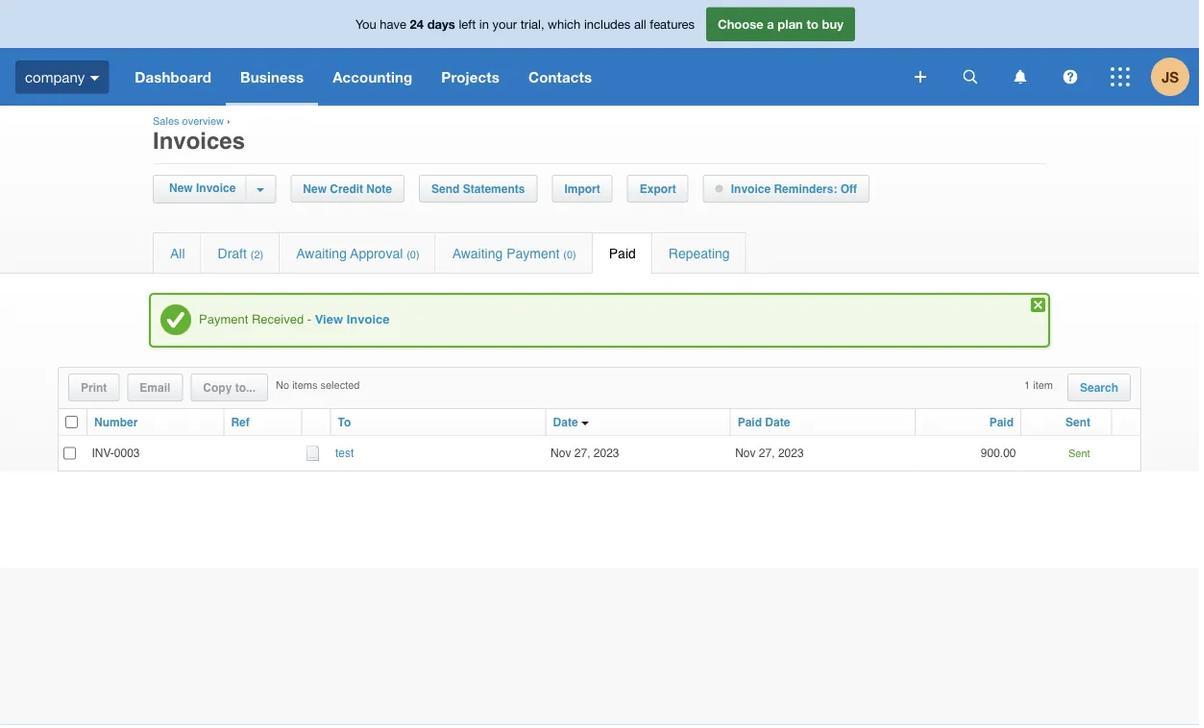 Task type: locate. For each thing, give the bounding box(es) containing it.
0 horizontal spatial 27,
[[575, 447, 591, 460]]

paid for the topmost the paid link
[[609, 246, 636, 261]]

awaiting
[[296, 246, 347, 261], [452, 246, 503, 261]]

banner
[[0, 0, 1200, 106]]

left
[[459, 17, 476, 31]]

1 27, from the left
[[575, 447, 591, 460]]

svg image
[[1111, 67, 1130, 87], [964, 70, 978, 84], [1014, 70, 1027, 84], [1064, 70, 1078, 84], [90, 76, 99, 80]]

1 horizontal spatial (0)
[[564, 248, 576, 260]]

contacts
[[529, 68, 592, 86]]

js
[[1162, 68, 1179, 86]]

0 horizontal spatial new
[[169, 182, 193, 195]]

number link
[[94, 416, 138, 429]]

1 date from the left
[[553, 416, 578, 429]]

None checkbox
[[65, 416, 78, 429], [63, 448, 76, 460], [65, 416, 78, 429], [63, 448, 76, 460]]

1 horizontal spatial 2023
[[778, 447, 804, 460]]

payment received - view invoice
[[199, 312, 390, 327]]

draft
[[218, 246, 247, 261]]

2023
[[594, 447, 619, 460], [778, 447, 804, 460]]

note
[[367, 182, 392, 196]]

0 horizontal spatial awaiting
[[296, 246, 347, 261]]

nov
[[551, 447, 571, 460], [735, 447, 756, 460]]

date
[[553, 416, 578, 429], [765, 416, 790, 429]]

1 horizontal spatial paid link
[[990, 416, 1014, 429]]

nov 27, 2023
[[551, 447, 619, 460], [735, 447, 804, 460]]

2 new from the left
[[303, 182, 327, 196]]

1 horizontal spatial awaiting
[[452, 246, 503, 261]]

paid date link
[[738, 416, 790, 429]]

which
[[548, 17, 581, 31]]

0 horizontal spatial (0)
[[407, 248, 420, 260]]

items
[[292, 379, 318, 391]]

svg image
[[915, 71, 927, 83]]

new invoice link
[[164, 176, 245, 202]]

invoice right view
[[347, 312, 390, 327]]

1 vertical spatial sent
[[1069, 448, 1091, 460]]

nov 27, 2023 down date link
[[551, 447, 619, 460]]

days
[[427, 17, 455, 31]]

sent down search at the bottom right
[[1066, 416, 1091, 429]]

(0)
[[407, 248, 420, 260], [564, 248, 576, 260]]

0 horizontal spatial invoice
[[196, 182, 236, 195]]

0 horizontal spatial paid link
[[593, 234, 651, 273]]

you
[[356, 17, 376, 31]]

1 nov 27, 2023 from the left
[[551, 447, 619, 460]]

0 vertical spatial payment
[[507, 246, 560, 261]]

1 vertical spatial paid link
[[990, 416, 1014, 429]]

payment left received
[[199, 312, 248, 327]]

1 awaiting from the left
[[296, 246, 347, 261]]

0 horizontal spatial date
[[553, 416, 578, 429]]

1 horizontal spatial invoice
[[347, 312, 390, 327]]

new down invoices at the top left
[[169, 182, 193, 195]]

print link
[[69, 375, 119, 401]]

nov 27, 2023 down paid date link
[[735, 447, 804, 460]]

1 (0) from the left
[[407, 248, 420, 260]]

0 vertical spatial sent
[[1066, 416, 1091, 429]]

projects button
[[427, 48, 514, 106]]

view invoice link
[[315, 312, 390, 327]]

awaiting for awaiting payment
[[452, 246, 503, 261]]

1 horizontal spatial new
[[303, 182, 327, 196]]

(0) right approval
[[407, 248, 420, 260]]

to...
[[235, 381, 256, 395]]

1 horizontal spatial nov 27, 2023
[[735, 447, 804, 460]]

includes
[[584, 17, 631, 31]]

paid link
[[593, 234, 651, 273], [990, 416, 1014, 429]]

0 horizontal spatial nov
[[551, 447, 571, 460]]

paid link up 900.00
[[990, 416, 1014, 429]]

0003
[[114, 447, 140, 460]]

new for new credit note
[[303, 182, 327, 196]]

copy
[[203, 381, 232, 395]]

2 awaiting from the left
[[452, 246, 503, 261]]

new left credit in the left top of the page
[[303, 182, 327, 196]]

invoice left reminders:
[[731, 182, 771, 196]]

(0) for awaiting payment
[[564, 248, 576, 260]]

off
[[841, 182, 857, 196]]

awaiting down send statements link
[[452, 246, 503, 261]]

new for new invoice
[[169, 182, 193, 195]]

2 (0) from the left
[[564, 248, 576, 260]]

draft (2)
[[218, 246, 264, 261]]

awaiting left approval
[[296, 246, 347, 261]]

1 horizontal spatial payment
[[507, 246, 560, 261]]

invoice reminders:                                  off link
[[704, 176, 869, 202]]

1 new from the left
[[169, 182, 193, 195]]

payment down statements
[[507, 246, 560, 261]]

0 horizontal spatial nov 27, 2023
[[551, 447, 619, 460]]

choose a plan to buy
[[718, 17, 844, 31]]

27, down date link
[[575, 447, 591, 460]]

invoice
[[196, 182, 236, 195], [731, 182, 771, 196], [347, 312, 390, 327]]

1 vertical spatial payment
[[199, 312, 248, 327]]

nov down date link
[[551, 447, 571, 460]]

1 item
[[1025, 379, 1053, 391]]

sent link
[[1066, 416, 1091, 429]]

sent
[[1066, 416, 1091, 429], [1069, 448, 1091, 460]]

1
[[1025, 379, 1030, 391]]

new credit note
[[303, 182, 392, 196]]

ref link
[[231, 416, 250, 429]]

ref
[[231, 416, 250, 429]]

900.00
[[981, 447, 1016, 460]]

business
[[240, 68, 304, 86]]

company button
[[0, 48, 120, 106]]

0 horizontal spatial paid
[[609, 246, 636, 261]]

1 horizontal spatial 27,
[[759, 447, 775, 460]]

(0) inside awaiting approval (0)
[[407, 248, 420, 260]]

2 2023 from the left
[[778, 447, 804, 460]]

2 horizontal spatial paid
[[990, 416, 1014, 429]]

0 horizontal spatial 2023
[[594, 447, 619, 460]]

24
[[410, 17, 424, 31]]

payment
[[507, 246, 560, 261], [199, 312, 248, 327]]

all
[[634, 17, 647, 31]]

awaiting for awaiting approval
[[296, 246, 347, 261]]

27, down paid date link
[[759, 447, 775, 460]]

1 nov from the left
[[551, 447, 571, 460]]

import
[[565, 182, 600, 196]]

your
[[493, 17, 517, 31]]

1 horizontal spatial date
[[765, 416, 790, 429]]

2 nov from the left
[[735, 447, 756, 460]]

paid
[[609, 246, 636, 261], [738, 416, 762, 429], [990, 416, 1014, 429]]

1 horizontal spatial paid
[[738, 416, 762, 429]]

invoice down invoices at the top left
[[196, 182, 236, 195]]

sent down "sent" link
[[1069, 448, 1091, 460]]

test link
[[335, 447, 354, 460]]

paid link down export "link"
[[593, 234, 651, 273]]

new invoice
[[169, 182, 236, 195]]

sales overview link
[[153, 115, 224, 127]]

(0) down import
[[564, 248, 576, 260]]

selected
[[321, 379, 360, 391]]

nov down paid date link
[[735, 447, 756, 460]]

repeating
[[669, 246, 730, 261]]

-
[[307, 312, 311, 327]]

all
[[170, 246, 185, 261]]

1 horizontal spatial nov
[[735, 447, 756, 460]]

(0) inside awaiting payment (0)
[[564, 248, 576, 260]]



Task type: vqa. For each thing, say whether or not it's contained in the screenshot.
the top staff
no



Task type: describe. For each thing, give the bounding box(es) containing it.
search link
[[1069, 375, 1130, 401]]

approval
[[350, 246, 403, 261]]

trial,
[[521, 17, 544, 31]]

all link
[[154, 234, 200, 273]]

you have 24 days left in your trial, which includes all features
[[356, 17, 695, 31]]

email link
[[128, 375, 182, 401]]

inv-0003
[[92, 447, 140, 460]]

have
[[380, 17, 407, 31]]

repeating link
[[652, 234, 746, 273]]

contacts button
[[514, 48, 607, 106]]

import link
[[553, 176, 612, 202]]

credit
[[330, 182, 363, 196]]

send
[[432, 182, 460, 196]]

(0) for awaiting approval
[[407, 248, 420, 260]]

a
[[767, 17, 774, 31]]

buy
[[822, 17, 844, 31]]

0 horizontal spatial payment
[[199, 312, 248, 327]]

item
[[1033, 379, 1053, 391]]

statements
[[463, 182, 525, 196]]

accounting button
[[318, 48, 427, 106]]

0 vertical spatial paid link
[[593, 234, 651, 273]]

(2)
[[251, 248, 264, 260]]

paid for paid date
[[738, 416, 762, 429]]

received
[[252, 312, 304, 327]]

2 27, from the left
[[759, 447, 775, 460]]

2 nov 27, 2023 from the left
[[735, 447, 804, 460]]

svg image inside company popup button
[[90, 76, 99, 80]]

awaiting payment (0)
[[452, 246, 576, 261]]

paid date
[[738, 416, 790, 429]]

to link
[[338, 416, 351, 429]]

to
[[338, 416, 351, 429]]

dashboard link
[[120, 48, 226, 106]]

number
[[94, 416, 138, 429]]

search
[[1080, 381, 1119, 395]]

business button
[[226, 48, 318, 106]]

email
[[140, 381, 170, 395]]

to
[[807, 17, 819, 31]]

accounting
[[333, 68, 413, 86]]

print
[[81, 381, 107, 395]]

sales
[[153, 115, 179, 127]]

no items selected
[[276, 379, 360, 391]]

copy to... link
[[192, 375, 267, 401]]

awaiting approval (0)
[[296, 246, 420, 261]]

view
[[315, 312, 343, 327]]

company
[[25, 68, 85, 85]]

sales overview › invoices
[[153, 115, 245, 154]]

2 horizontal spatial invoice
[[731, 182, 771, 196]]

in
[[479, 17, 489, 31]]

export link
[[628, 176, 688, 202]]

date link
[[553, 416, 578, 429]]

paid for bottommost the paid link
[[990, 416, 1014, 429]]

test
[[335, 447, 354, 460]]

›
[[227, 115, 230, 127]]

dashboard
[[135, 68, 211, 86]]

plan
[[778, 17, 803, 31]]

invoices
[[153, 127, 245, 154]]

invoice reminders:                                  off
[[731, 182, 857, 196]]

no
[[276, 379, 289, 391]]

new credit note link
[[292, 176, 404, 202]]

overview
[[182, 115, 224, 127]]

reminders:
[[774, 182, 838, 196]]

send statements link
[[420, 176, 537, 202]]

copy to...
[[203, 381, 256, 395]]

js button
[[1151, 48, 1200, 106]]

send statements
[[432, 182, 525, 196]]

export
[[640, 182, 676, 196]]

1 2023 from the left
[[594, 447, 619, 460]]

banner containing dashboard
[[0, 0, 1200, 106]]

projects
[[441, 68, 500, 86]]

2 date from the left
[[765, 416, 790, 429]]

features
[[650, 17, 695, 31]]

choose
[[718, 17, 764, 31]]

inv-
[[92, 447, 114, 460]]



